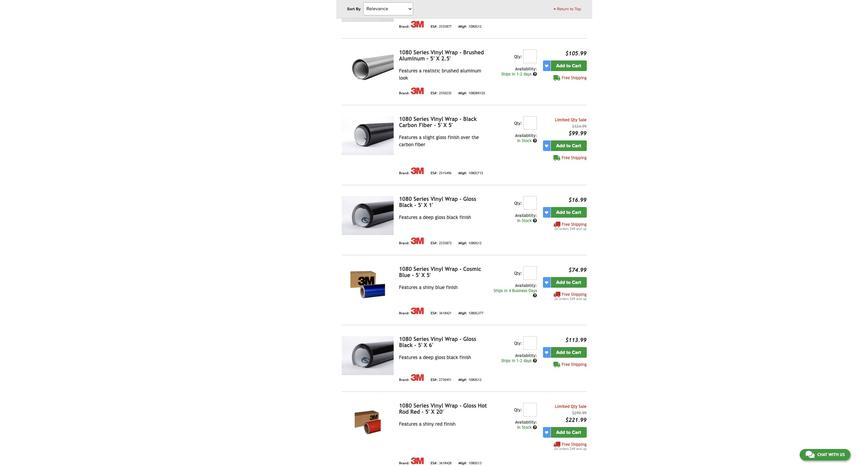 Task type: locate. For each thing, give the bounding box(es) containing it.
vinyl inside 1080 series vinyl wrap - cosmic blue - 5′ x 5′
[[431, 266, 443, 272]]

vinyl
[[431, 49, 443, 56], [431, 116, 443, 122], [431, 196, 443, 202], [431, 266, 443, 272], [431, 336, 443, 343], [431, 403, 443, 409]]

vinyl inside 1080 series vinyl wrap - gloss black - 5′ x 6′
[[431, 336, 443, 343]]

black for 1080 series vinyl wrap - gloss black - 5′ x 1′
[[447, 215, 458, 220]]

2 black from the top
[[447, 215, 458, 220]]

es#: 3618428
[[431, 461, 452, 465]]

limited
[[555, 118, 570, 122], [555, 404, 570, 409]]

0 vertical spatial stock
[[522, 139, 532, 143]]

1 and from the top
[[576, 227, 582, 231]]

4 qty: from the top
[[514, 271, 522, 276]]

0 vertical spatial 2
[[520, 72, 522, 77]]

top
[[575, 6, 581, 11]]

gloss for 1080 series vinyl wrap - gloss black - 5′ x 6′
[[463, 336, 476, 343]]

wrap
[[445, 49, 458, 56], [445, 116, 458, 122], [445, 196, 458, 202], [445, 266, 458, 272], [445, 336, 458, 343], [445, 403, 458, 409]]

days
[[524, 72, 532, 77], [524, 359, 532, 363]]

add to cart button for $105.99
[[551, 61, 587, 71]]

0 vertical spatial sale
[[579, 118, 587, 122]]

add to cart button down '$16.99'
[[551, 207, 587, 218]]

a
[[419, 1, 422, 7], [419, 68, 422, 74], [419, 135, 422, 140], [419, 215, 422, 220], [419, 285, 422, 290], [419, 355, 422, 360], [419, 422, 422, 427]]

add for $74.99
[[556, 280, 565, 285]]

x inside 1080 series vinyl wrap - cosmic blue - 5′ x 5′
[[422, 272, 425, 279]]

0 vertical spatial orders
[[559, 227, 569, 231]]

1 wrap from the top
[[445, 49, 458, 56]]

features a slight gloss finish over the carbon fiber
[[399, 135, 479, 147]]

features inside features a realistic brushed aluminum look
[[399, 68, 418, 74]]

1 vertical spatial shiny
[[423, 422, 434, 427]]

2 add to wish list image from the top
[[545, 351, 548, 354]]

black down 1080 series vinyl wrap - gloss black - 5′ x 6′ link
[[447, 355, 458, 360]]

2 gloss from the top
[[463, 336, 476, 343]]

es#: left 2550235
[[431, 91, 438, 95]]

a for 1080 series vinyl wrap - gloss hot rod red - 5′ x 20′
[[419, 422, 422, 427]]

1 vertical spatial black
[[447, 215, 458, 220]]

1 vertical spatial and
[[576, 297, 582, 301]]

qty inside limited qty sale $124.99 $99.99
[[571, 118, 578, 122]]

black left 1′
[[399, 202, 413, 209]]

deep down 1′
[[423, 215, 434, 220]]

1 stock from the top
[[522, 139, 532, 143]]

6 1080 from the top
[[399, 403, 412, 409]]

1 vertical spatial $49
[[570, 297, 575, 301]]

gloss inside 1080 series vinyl wrap - gloss black - 5′ x 1′
[[463, 196, 476, 202]]

brand: for 1080 series vinyl wrap - brushed aluminum - 5' x 2.5'
[[399, 91, 410, 95]]

1 vertical spatial add to wish list image
[[545, 351, 548, 354]]

2 $49 from the top
[[570, 297, 575, 301]]

x inside 1080 series vinyl wrap - gloss black - 5′ x 1′
[[424, 202, 427, 209]]

2 vertical spatial up
[[583, 447, 587, 451]]

7 brand: from the top
[[399, 461, 410, 465]]

1 vertical spatial question circle image
[[533, 294, 537, 298]]

availability: for 1080 series vinyl wrap - gloss black - 5′ x 6′
[[515, 353, 537, 358]]

6 add to cart button from the top
[[551, 427, 587, 438]]

cart for $74.99
[[572, 280, 581, 285]]

1 vertical spatial qty
[[571, 404, 578, 409]]

1 vertical spatial in
[[517, 218, 521, 223]]

1 vertical spatial 1080g12
[[469, 241, 482, 245]]

slight
[[423, 135, 435, 140]]

x left 1′
[[424, 202, 427, 209]]

x left "6′"
[[424, 342, 427, 349]]

qty inside limited qty sale $299.99 $221.99
[[571, 404, 578, 409]]

0 vertical spatial 1080g12
[[469, 25, 482, 28]]

1 vertical spatial ships in 1-2 days
[[501, 359, 533, 363]]

gloss for 6′
[[435, 355, 445, 360]]

2 ships in 1-2 days from the top
[[501, 359, 533, 363]]

2 vertical spatial question circle image
[[533, 426, 537, 430]]

add to cart button down the $105.99
[[551, 61, 587, 71]]

and for $74.99
[[576, 297, 582, 301]]

x inside 1080 series vinyl wrap - gloss black - 5′ x 6′
[[424, 342, 427, 349]]

vinyl inside 1080 series vinyl wrap - brushed aluminum - 5' x 2.5'
[[431, 49, 443, 56]]

1 vertical spatial in
[[504, 289, 508, 293]]

0 vertical spatial days
[[524, 72, 532, 77]]

0 vertical spatial shiny
[[423, 285, 434, 290]]

cart down $99.99
[[572, 143, 581, 149]]

2 in from the top
[[517, 218, 521, 223]]

wrap up brushed
[[445, 49, 458, 56]]

- up over
[[460, 116, 462, 122]]

a inside features a slight gloss finish over the carbon fiber
[[419, 135, 422, 140]]

1 vertical spatial black
[[399, 202, 413, 209]]

2 on from the top
[[555, 297, 558, 301]]

1 1080 from the top
[[399, 49, 412, 56]]

availability: for 1080 series vinyl wrap - brushed aluminum - 5' x 2.5'
[[515, 67, 537, 72]]

vinyl inside "1080 series vinyl wrap - gloss hot rod red - 5′ x 20′"
[[431, 403, 443, 409]]

shipping down $99.99
[[571, 156, 587, 160]]

2.5'
[[441, 55, 451, 62]]

features
[[399, 1, 418, 7], [399, 68, 418, 74], [399, 135, 418, 140], [399, 215, 418, 220], [399, 285, 418, 290], [399, 355, 418, 360], [399, 422, 418, 427]]

add to cart down the $105.99
[[556, 63, 581, 69]]

3 gloss from the top
[[463, 403, 476, 409]]

vinyl down es#: 2515496 at the top
[[431, 196, 443, 202]]

ships for 1080 series vinyl wrap - cosmic blue - 5′ x 5′
[[494, 289, 503, 293]]

1080 series vinyl wrap - gloss hot rod red - 5′ x 20′
[[399, 403, 487, 415]]

2 up from the top
[[583, 297, 587, 301]]

1080 series vinyl wrap - cosmic blue - 5′ x 5′
[[399, 266, 481, 279]]

0 vertical spatial qty
[[571, 118, 578, 122]]

qty up the $299.99 at the right
[[571, 404, 578, 409]]

add to cart button down $113.99
[[551, 347, 587, 358]]

6 qty: from the top
[[514, 408, 522, 413]]

finish inside features a slight gloss finish over the carbon fiber
[[448, 135, 459, 140]]

in
[[517, 139, 521, 143], [517, 218, 521, 223], [517, 425, 521, 430]]

return to top
[[556, 6, 581, 11]]

mfg#: for 1080 series vinyl wrap - gloss hot rod red - 5′ x 20′
[[458, 461, 467, 465]]

1080 inside 1080 series vinyl wrap - black carbon fiber - 5′ x 5′
[[399, 116, 412, 122]]

1080 inside "1080 series vinyl wrap - gloss hot rod red - 5′ x 20′"
[[399, 403, 412, 409]]

add to wish list image
[[545, 144, 548, 148], [545, 211, 548, 214], [545, 281, 548, 284]]

qty: for 1080 series vinyl wrap - gloss hot rod red - 5′ x 20′
[[514, 408, 522, 413]]

gloss down mfg#: 1080cf12 on the top right of page
[[463, 196, 476, 202]]

0 vertical spatial ships
[[501, 72, 511, 77]]

2 vertical spatial stock
[[522, 425, 532, 430]]

vinyl up the realistic
[[431, 49, 443, 56]]

series for 1080 series vinyl wrap - black carbon fiber - 5′ x 5′
[[414, 116, 429, 122]]

1 add to wish list image from the top
[[545, 64, 548, 68]]

6 3m - corporate logo image from the top
[[411, 374, 424, 381]]

cart for $105.99
[[572, 63, 581, 69]]

features for 1080 series vinyl wrap - gloss hot rod red - 5′ x 20′
[[399, 422, 418, 427]]

1 free from the top
[[562, 9, 570, 14]]

es#: left 3618421
[[431, 311, 438, 315]]

free down the $221.99
[[562, 442, 570, 447]]

x inside 1080 series vinyl wrap - brushed aluminum - 5' x 2.5'
[[436, 55, 440, 62]]

1080g13
[[469, 461, 482, 465]]

$16.99
[[569, 197, 587, 203]]

None number field
[[523, 50, 537, 63], [523, 116, 537, 130], [523, 196, 537, 210], [523, 266, 537, 280], [523, 336, 537, 350], [523, 403, 537, 417], [523, 50, 537, 63], [523, 116, 537, 130], [523, 196, 537, 210], [523, 266, 537, 280], [523, 336, 537, 350], [523, 403, 537, 417]]

2 shiny from the top
[[423, 422, 434, 427]]

availability:
[[515, 67, 537, 72], [515, 133, 537, 138], [515, 213, 537, 218], [515, 283, 537, 288], [515, 353, 537, 358], [515, 420, 537, 425]]

series inside "1080 series vinyl wrap - gloss hot rod red - 5′ x 20′"
[[414, 403, 429, 409]]

orders
[[559, 227, 569, 231], [559, 297, 569, 301], [559, 447, 569, 451]]

1 cart from the top
[[572, 63, 581, 69]]

wrap right "6′"
[[445, 336, 458, 343]]

0 vertical spatial add to wish list image
[[545, 144, 548, 148]]

0 vertical spatial black
[[447, 1, 458, 7]]

1080 left fiber
[[399, 116, 412, 122]]

1 add from the top
[[556, 63, 565, 69]]

1 vertical spatial on
[[555, 297, 558, 301]]

orders down '$16.99'
[[559, 227, 569, 231]]

add to cart for $105.99
[[556, 63, 581, 69]]

question circle image
[[533, 139, 537, 143], [533, 219, 537, 223], [533, 359, 537, 363]]

6 brand: from the top
[[399, 378, 410, 382]]

mfg#: 1080g13
[[458, 461, 482, 465]]

2 vertical spatial add to wish list image
[[545, 281, 548, 284]]

1 ships in 1-2 days from the top
[[501, 72, 533, 77]]

free down $113.99
[[562, 362, 570, 367]]

1080g12 up brushed
[[469, 25, 482, 28]]

7 features from the top
[[399, 422, 418, 427]]

add to cart down $74.99
[[556, 280, 581, 285]]

2 question circle image from the top
[[533, 219, 537, 223]]

add to cart button for $113.99
[[551, 347, 587, 358]]

3m - corporate logo image
[[411, 21, 424, 28], [411, 88, 424, 94], [411, 168, 424, 174], [411, 238, 424, 244], [411, 308, 424, 315], [411, 374, 424, 381], [411, 458, 424, 465]]

wrap inside 1080 series vinyl wrap - cosmic blue - 5′ x 5′
[[445, 266, 458, 272]]

1 vertical spatial days
[[524, 359, 532, 363]]

x up features a shiny blue finish
[[422, 272, 425, 279]]

aluminum
[[399, 55, 425, 62]]

black
[[447, 1, 458, 7], [447, 215, 458, 220], [447, 355, 458, 360]]

free
[[562, 9, 570, 14], [562, 76, 570, 80], [562, 156, 570, 160], [562, 222, 570, 227], [562, 292, 570, 297], [562, 362, 570, 367], [562, 442, 570, 447]]

0 vertical spatial question circle image
[[533, 72, 537, 76]]

1080 series vinyl wrap - gloss black - 5′ x 1′ link
[[399, 196, 476, 209]]

1 vertical spatial 2
[[520, 359, 522, 363]]

sale for $221.99
[[579, 404, 587, 409]]

vinyl inside 1080 series vinyl wrap - black carbon fiber - 5′ x 5′
[[431, 116, 443, 122]]

1 2 from the top
[[520, 72, 522, 77]]

3 question circle image from the top
[[533, 359, 537, 363]]

add
[[556, 63, 565, 69], [556, 143, 565, 149], [556, 210, 565, 215], [556, 280, 565, 285], [556, 350, 565, 356], [556, 430, 565, 436]]

1080 left "6′"
[[399, 336, 412, 343]]

0 vertical spatial black
[[463, 116, 477, 122]]

finish
[[460, 1, 471, 7], [448, 135, 459, 140], [460, 215, 471, 220], [446, 285, 458, 290], [460, 355, 471, 360], [444, 422, 456, 427]]

and
[[576, 227, 582, 231], [576, 297, 582, 301], [576, 447, 582, 451]]

3m - corporate logo image left es#: 2535873
[[411, 238, 424, 244]]

2 vertical spatial mfg#: 1080g12
[[458, 378, 482, 382]]

3 black from the top
[[447, 355, 458, 360]]

add to cart button down $74.99
[[551, 277, 587, 288]]

gloss for 1080 series vinyl wrap - gloss hot rod red - 5′ x 20′
[[463, 403, 476, 409]]

shipping down '$16.99'
[[571, 222, 587, 227]]

5 qty: from the top
[[514, 341, 522, 346]]

series inside 1080 series vinyl wrap - gloss black - 5′ x 6′
[[414, 336, 429, 343]]

gloss inside 1080 series vinyl wrap - gloss black - 5′ x 6′
[[463, 336, 476, 343]]

1 vertical spatial up
[[583, 297, 587, 301]]

- right red
[[422, 409, 424, 415]]

2 vertical spatial features a deep gloss black finish
[[399, 355, 471, 360]]

wrap left cosmic
[[445, 266, 458, 272]]

es#: left 2730451
[[431, 378, 438, 382]]

vinyl for 1080 series vinyl wrap - cosmic blue - 5′ x 5′
[[431, 266, 443, 272]]

6 wrap from the top
[[445, 403, 458, 409]]

black inside 1080 series vinyl wrap - black carbon fiber - 5′ x 5′
[[463, 116, 477, 122]]

1 vertical spatial in stock
[[517, 218, 533, 223]]

in for 1080 series vinyl wrap - cosmic blue - 5′ x 5′
[[504, 289, 508, 293]]

1 days from the top
[[524, 72, 532, 77]]

vinyl up blue
[[431, 266, 443, 272]]

0 vertical spatial question circle image
[[533, 139, 537, 143]]

wrap inside 1080 series vinyl wrap - brushed aluminum - 5' x 2.5'
[[445, 49, 458, 56]]

add to cart for $113.99
[[556, 350, 581, 356]]

features for 1080 series vinyl wrap - gloss black - 5′ x 1′
[[399, 215, 418, 220]]

gloss inside features a slight gloss finish over the carbon fiber
[[436, 135, 446, 140]]

up
[[583, 227, 587, 231], [583, 297, 587, 301], [583, 447, 587, 451]]

1080g12
[[469, 25, 482, 28], [469, 241, 482, 245], [469, 378, 482, 382]]

es#: 2730451
[[431, 378, 452, 382]]

3 features from the top
[[399, 135, 418, 140]]

1 on from the top
[[555, 227, 558, 231]]

shiny left blue
[[423, 285, 434, 290]]

es#: left 3618428 on the bottom right of page
[[431, 461, 438, 465]]

red
[[435, 422, 443, 427]]

qty: for 1080 series vinyl wrap - cosmic blue - 5′ x 5′
[[514, 271, 522, 276]]

to for first add to cart button from the bottom of the page
[[566, 430, 571, 436]]

features a deep gloss black finish down 1′
[[399, 215, 471, 220]]

wrap inside 1080 series vinyl wrap - gloss black - 5′ x 6′
[[445, 336, 458, 343]]

brushed
[[463, 49, 484, 56]]

2 vertical spatial in
[[517, 425, 521, 430]]

aluminum
[[460, 68, 481, 74]]

ships in 1-2 days for 1080 series vinyl wrap - brushed aluminum - 5' x 2.5'
[[501, 72, 533, 77]]

5 es#: from the top
[[431, 311, 438, 315]]

series inside 1080 series vinyl wrap - black carbon fiber - 5′ x 5′
[[414, 116, 429, 122]]

brand: for 1080 series vinyl wrap - cosmic blue - 5′ x 5′
[[399, 311, 410, 315]]

sale inside limited qty sale $299.99 $221.99
[[579, 404, 587, 409]]

to for add to cart button associated with $113.99
[[566, 350, 571, 356]]

mfg#: 1080g12 for 1080 series vinyl wrap - gloss black - 5′ x 6′
[[458, 378, 482, 382]]

4 series from the top
[[414, 266, 429, 272]]

3m - corporate logo image for 1080 series vinyl wrap - gloss black - 5′ x 6′
[[411, 374, 424, 381]]

1080 inside 1080 series vinyl wrap - gloss black - 5′ x 1′
[[399, 196, 412, 202]]

and down the $221.99
[[576, 447, 582, 451]]

free shipping on orders $49 and up down the $221.99
[[555, 442, 587, 451]]

deep for 1080 series vinyl wrap - gloss black - 5′ x 1′
[[423, 215, 434, 220]]

limited inside limited qty sale $124.99 $99.99
[[555, 118, 570, 122]]

shiny
[[423, 285, 434, 290], [423, 422, 434, 427]]

0 vertical spatial on
[[555, 227, 558, 231]]

2 vertical spatial black
[[447, 355, 458, 360]]

2 qty: from the top
[[514, 121, 522, 126]]

1080g12 up hot
[[469, 378, 482, 382]]

add to cart down $99.99
[[556, 143, 581, 149]]

1 up from the top
[[583, 227, 587, 231]]

free down $74.99
[[562, 292, 570, 297]]

5′ left 1′
[[418, 202, 422, 209]]

wrap up features a slight gloss finish over the carbon fiber
[[445, 116, 458, 122]]

free down '$16.99'
[[562, 222, 570, 227]]

7 a from the top
[[419, 422, 422, 427]]

chat with us
[[818, 453, 845, 457]]

es#: 2535873
[[431, 241, 452, 245]]

2515496
[[439, 171, 452, 175]]

2 vertical spatial 1080g12
[[469, 378, 482, 382]]

5′ up features a shiny red finish
[[425, 409, 430, 415]]

to down $74.99
[[566, 280, 571, 285]]

by
[[356, 6, 361, 11]]

series inside 1080 series vinyl wrap - brushed aluminum - 5' x 2.5'
[[414, 49, 429, 56]]

5 1080 from the top
[[399, 336, 412, 343]]

3m - corporate logo image for 1080 series vinyl wrap - cosmic blue - 5′ x 5′
[[411, 308, 424, 315]]

3m - corporate logo image left es#: 2550235
[[411, 88, 424, 94]]

x inside "1080 series vinyl wrap - gloss hot rod red - 5′ x 20′"
[[431, 409, 435, 415]]

1 deep from the top
[[423, 1, 434, 7]]

- down mfg#: 1080g377
[[460, 336, 462, 343]]

features for 1080 series vinyl wrap - black carbon fiber - 5′ x 5′
[[399, 135, 418, 140]]

1 add to cart from the top
[[556, 63, 581, 69]]

4 es#: from the top
[[431, 241, 438, 245]]

in for 1080 series vinyl wrap - gloss black - 5′ x 6′
[[512, 359, 515, 363]]

cart down $74.99
[[572, 280, 581, 285]]

5 add to cart button from the top
[[551, 347, 587, 358]]

0 vertical spatial ships in 1-2 days
[[501, 72, 533, 77]]

5 brand: from the top
[[399, 311, 410, 315]]

gloss for 1080 series vinyl wrap - gloss black - 5′ x 1′
[[463, 196, 476, 202]]

in stock for 1080 series vinyl wrap - gloss black - 5′ x 1′
[[517, 218, 533, 223]]

vinyl up slight
[[431, 116, 443, 122]]

3 features a deep gloss black finish from the top
[[399, 355, 471, 360]]

sale inside limited qty sale $124.99 $99.99
[[579, 118, 587, 122]]

1080g12 for 1080 series vinyl wrap - gloss black - 5′ x 6′
[[469, 378, 482, 382]]

blue
[[435, 285, 445, 290]]

a inside features a realistic brushed aluminum look
[[419, 68, 422, 74]]

gloss inside "1080 series vinyl wrap - gloss hot rod red - 5′ x 20′"
[[463, 403, 476, 409]]

series
[[414, 49, 429, 56], [414, 116, 429, 122], [414, 196, 429, 202], [414, 266, 429, 272], [414, 336, 429, 343], [414, 403, 429, 409]]

1 vertical spatial deep
[[423, 215, 434, 220]]

to
[[570, 6, 574, 11], [566, 63, 571, 69], [566, 143, 571, 149], [566, 210, 571, 215], [566, 280, 571, 285], [566, 350, 571, 356], [566, 430, 571, 436]]

2 vertical spatial gloss
[[463, 403, 476, 409]]

2 free shipping on orders $49 and up from the top
[[555, 292, 587, 301]]

1 in stock from the top
[[517, 139, 533, 143]]

1 question circle image from the top
[[533, 72, 537, 76]]

1 availability: from the top
[[515, 67, 537, 72]]

3618428
[[439, 461, 452, 465]]

1 vertical spatial free shipping on orders $49 and up
[[555, 292, 587, 301]]

0 vertical spatial add to wish list image
[[545, 64, 548, 68]]

1080 up look
[[399, 49, 412, 56]]

mfg#: for 1080 series vinyl wrap - cosmic blue - 5′ x 5′
[[458, 311, 467, 315]]

1 question circle image from the top
[[533, 139, 537, 143]]

features for 1080 series vinyl wrap - gloss black - 5′ x 6′
[[399, 355, 418, 360]]

1 vertical spatial stock
[[522, 218, 532, 223]]

3m - corporate logo image for 1080 series vinyl wrap - brushed aluminum - 5' x 2.5'
[[411, 88, 424, 94]]

mfg#:
[[458, 25, 467, 28], [458, 91, 467, 95], [458, 171, 467, 175], [458, 241, 467, 245], [458, 311, 467, 315], [458, 378, 467, 382], [458, 461, 467, 465]]

x up features a slight gloss finish over the carbon fiber
[[444, 122, 447, 129]]

1 vertical spatial limited
[[555, 404, 570, 409]]

2
[[520, 72, 522, 77], [520, 359, 522, 363]]

2 vertical spatial in stock
[[517, 425, 533, 430]]

$49 down '$16.99'
[[570, 227, 575, 231]]

wrap for 1080 series vinyl wrap - brushed aluminum - 5' x 2.5'
[[445, 49, 458, 56]]

features inside features a slight gloss finish over the carbon fiber
[[399, 135, 418, 140]]

2 and from the top
[[576, 297, 582, 301]]

6 shipping from the top
[[571, 362, 587, 367]]

2 es#: from the top
[[431, 91, 438, 95]]

cart
[[572, 63, 581, 69], [572, 143, 581, 149], [572, 210, 581, 215], [572, 280, 581, 285], [572, 350, 581, 356], [572, 430, 581, 436]]

wrap for 1080 series vinyl wrap - gloss black - 5′ x 6′
[[445, 336, 458, 343]]

mfg#: 1080g12
[[458, 25, 482, 28], [458, 241, 482, 245], [458, 378, 482, 382]]

add to cart down '$16.99'
[[556, 210, 581, 215]]

sort
[[347, 6, 355, 11]]

3m - corporate logo image left es#: 3618428
[[411, 458, 424, 465]]

wrap right 1′
[[445, 196, 458, 202]]

wrap inside 1080 series vinyl wrap - black carbon fiber - 5′ x 5′
[[445, 116, 458, 122]]

0 vertical spatial features a deep gloss black finish
[[399, 1, 471, 7]]

series inside 1080 series vinyl wrap - cosmic blue - 5′ x 5′
[[414, 266, 429, 272]]

add to wish list image
[[545, 64, 548, 68], [545, 351, 548, 354], [545, 431, 548, 434]]

3 a from the top
[[419, 135, 422, 140]]

brand:
[[399, 25, 410, 28], [399, 91, 410, 95], [399, 171, 410, 175], [399, 241, 410, 245], [399, 311, 410, 315], [399, 378, 410, 382], [399, 461, 410, 465]]

es#: for 1080 series vinyl wrap - gloss black - 5′ x 1′
[[431, 241, 438, 245]]

1080 series vinyl wrap - gloss hot rod red - 5′ x 20′ link
[[399, 403, 487, 415]]

2 vertical spatial $49
[[570, 447, 575, 451]]

black inside 1080 series vinyl wrap - gloss black - 5′ x 1′
[[399, 202, 413, 209]]

to down $99.99
[[566, 143, 571, 149]]

0 vertical spatial in stock
[[517, 139, 533, 143]]

to for add to cart button related to $16.99
[[566, 210, 571, 215]]

1 vertical spatial add to wish list image
[[545, 211, 548, 214]]

0 vertical spatial deep
[[423, 1, 434, 7]]

1 vertical spatial features a deep gloss black finish
[[399, 215, 471, 220]]

qty: for 1080 series vinyl wrap - gloss black - 5′ x 6′
[[514, 341, 522, 346]]

1080g377
[[469, 311, 483, 315]]

ships
[[501, 72, 511, 77], [494, 289, 503, 293], [501, 359, 511, 363]]

free shipping on orders $49 and up down '$16.99'
[[555, 222, 587, 231]]

a for 1080 series vinyl wrap - gloss black - 5′ x 6′
[[419, 355, 422, 360]]

3 free shipping from the top
[[562, 156, 587, 160]]

es#: for 1080 series vinyl wrap - gloss hot rod red - 5′ x 20′
[[431, 461, 438, 465]]

0 vertical spatial mfg#: 1080g12
[[458, 25, 482, 28]]

3m - corporate logo image left es#: 2535877
[[411, 21, 424, 28]]

5 cart from the top
[[572, 350, 581, 356]]

1 vertical spatial sale
[[579, 404, 587, 409]]

qty
[[571, 118, 578, 122], [571, 404, 578, 409]]

qty: for 1080 series vinyl wrap - gloss black - 5′ x 1′
[[514, 201, 522, 206]]

days for $113.99
[[524, 359, 532, 363]]

to down $113.99
[[566, 350, 571, 356]]

black up over
[[463, 116, 477, 122]]

gloss down 1080 series vinyl wrap - gloss black - 5′ x 1′
[[435, 215, 445, 220]]

over
[[461, 135, 470, 140]]

shipping down $113.99
[[571, 362, 587, 367]]

0 vertical spatial $49
[[570, 227, 575, 231]]

in stock for 1080 series vinyl wrap - gloss hot rod red - 5′ x 20′
[[517, 425, 533, 430]]

mfg#: 1080g377
[[458, 311, 483, 315]]

orders for $74.99
[[559, 297, 569, 301]]

gloss
[[435, 1, 445, 7], [436, 135, 446, 140], [435, 215, 445, 220], [435, 355, 445, 360]]

sale up $124.99
[[579, 118, 587, 122]]

es#: 2515496
[[431, 171, 452, 175]]

black up 2535877
[[447, 1, 458, 7]]

1 limited from the top
[[555, 118, 570, 122]]

mfg#: for 1080 series vinyl wrap - black carbon fiber - 5′ x 5′
[[458, 171, 467, 175]]

to down the $105.99
[[566, 63, 571, 69]]

comments image
[[806, 450, 815, 459]]

2 vertical spatial on
[[555, 447, 558, 451]]

mfg#: left 1080cf12
[[458, 171, 467, 175]]

1080g12 up cosmic
[[469, 241, 482, 245]]

6 mfg#: from the top
[[458, 378, 467, 382]]

gloss left hot
[[463, 403, 476, 409]]

1 vertical spatial gloss
[[463, 336, 476, 343]]

on
[[555, 227, 558, 231], [555, 297, 558, 301], [555, 447, 558, 451]]

3 brand: from the top
[[399, 171, 410, 175]]

0 vertical spatial limited
[[555, 118, 570, 122]]

4 free shipping from the top
[[562, 362, 587, 367]]

free down the $105.99
[[562, 76, 570, 80]]

$49 down $74.99
[[570, 297, 575, 301]]

mfg#: left the 1080g377
[[458, 311, 467, 315]]

3 in from the top
[[517, 425, 521, 430]]

4 vinyl from the top
[[431, 266, 443, 272]]

$49 down the $221.99
[[570, 447, 575, 451]]

5′ inside 1080 series vinyl wrap - gloss black - 5′ x 6′
[[418, 342, 422, 349]]

in stock for 1080 series vinyl wrap - black carbon fiber - 5′ x 5′
[[517, 139, 533, 143]]

add to cart button
[[551, 61, 587, 71], [551, 141, 587, 151], [551, 207, 587, 218], [551, 277, 587, 288], [551, 347, 587, 358], [551, 427, 587, 438]]

es#: left 2535877
[[431, 25, 438, 28]]

1 vertical spatial orders
[[559, 297, 569, 301]]

cart down $113.99
[[572, 350, 581, 356]]

7 shipping from the top
[[571, 442, 587, 447]]

1 vertical spatial ships
[[494, 289, 503, 293]]

to down the $221.99
[[566, 430, 571, 436]]

2 deep from the top
[[423, 215, 434, 220]]

5′
[[438, 122, 442, 129], [449, 122, 453, 129], [418, 202, 422, 209], [416, 272, 420, 279], [427, 272, 431, 279], [418, 342, 422, 349], [425, 409, 430, 415]]

add to cart down the $221.99
[[556, 430, 581, 436]]

add to cart
[[556, 63, 581, 69], [556, 143, 581, 149], [556, 210, 581, 215], [556, 280, 581, 285], [556, 350, 581, 356], [556, 430, 581, 436]]

0 vertical spatial and
[[576, 227, 582, 231]]

1 vertical spatial question circle image
[[533, 219, 537, 223]]

20′
[[436, 409, 444, 415]]

wrap inside 1080 series vinyl wrap - gloss black - 5′ x 1′
[[445, 196, 458, 202]]

2 sale from the top
[[579, 404, 587, 409]]

limited up the $221.99
[[555, 404, 570, 409]]

add to cart for $16.99
[[556, 210, 581, 215]]

3m - corporate logo image for 1080 series vinyl wrap - gloss hot rod red - 5′ x 20′
[[411, 458, 424, 465]]

4 features from the top
[[399, 215, 418, 220]]

wrap inside "1080 series vinyl wrap - gloss hot rod red - 5′ x 20′"
[[445, 403, 458, 409]]

question circle image
[[533, 72, 537, 76], [533, 294, 537, 298], [533, 426, 537, 430]]

4 1080 from the top
[[399, 266, 412, 272]]

2 vertical spatial question circle image
[[533, 359, 537, 363]]

2 2 from the top
[[520, 359, 522, 363]]

a for 1080 series vinyl wrap - cosmic blue - 5′ x 5′
[[419, 285, 422, 290]]

- left cosmic
[[460, 266, 462, 272]]

features a deep gloss black finish up es#: 2535877
[[399, 1, 471, 7]]

0 vertical spatial up
[[583, 227, 587, 231]]

up down '$16.99'
[[583, 227, 587, 231]]

1080 inside 1080 series vinyl wrap - cosmic blue - 5′ x 5′
[[399, 266, 412, 272]]

ships in 1-2 days
[[501, 72, 533, 77], [501, 359, 533, 363]]

qty for $99.99
[[571, 118, 578, 122]]

and down $74.99
[[576, 297, 582, 301]]

features a deep gloss black finish for 1080 series vinyl wrap - gloss black - 5′ x 1′
[[399, 215, 471, 220]]

x
[[436, 55, 440, 62], [444, 122, 447, 129], [424, 202, 427, 209], [422, 272, 425, 279], [424, 342, 427, 349], [431, 409, 435, 415]]

2 vertical spatial deep
[[423, 355, 434, 360]]

ships in 1-2 days for 1080 series vinyl wrap - gloss black - 5′ x 6′
[[501, 359, 533, 363]]

ships for 1080 series vinyl wrap - brushed aluminum - 5' x 2.5'
[[501, 72, 511, 77]]

3 1080g12 from the top
[[469, 378, 482, 382]]

limited inside limited qty sale $299.99 $221.99
[[555, 404, 570, 409]]

6 series from the top
[[414, 403, 429, 409]]

with
[[829, 453, 839, 457]]

2 vertical spatial in
[[512, 359, 515, 363]]

sale up the $299.99 at the right
[[579, 404, 587, 409]]

2 vertical spatial add to wish list image
[[545, 431, 548, 434]]

6 a from the top
[[419, 355, 422, 360]]

qty: for 1080 series vinyl wrap - black carbon fiber - 5′ x 5′
[[514, 121, 522, 126]]

chat
[[818, 453, 828, 457]]

black for 1080 series vinyl wrap - gloss black - 5′ x 1′
[[399, 202, 413, 209]]

add to cart down $113.99
[[556, 350, 581, 356]]

wrap right 20′ at the right bottom of the page
[[445, 403, 458, 409]]

1 vinyl from the top
[[431, 49, 443, 56]]

shipping right return
[[571, 9, 587, 14]]

business
[[512, 289, 527, 293]]

1 vertical spatial mfg#: 1080g12
[[458, 241, 482, 245]]

free shipping down $99.99
[[562, 156, 587, 160]]

- down mfg#: 1080cf12 on the top right of page
[[460, 196, 462, 202]]

2 mfg#: from the top
[[458, 91, 467, 95]]

2 in stock from the top
[[517, 218, 533, 223]]

2 features from the top
[[399, 68, 418, 74]]

2 1- from the top
[[517, 359, 520, 363]]

0 vertical spatial gloss
[[463, 196, 476, 202]]

2 vertical spatial orders
[[559, 447, 569, 451]]

4 add to cart from the top
[[556, 280, 581, 285]]

gloss for 1′
[[435, 215, 445, 220]]

caret up image
[[554, 7, 556, 11]]

qty:
[[514, 54, 522, 59], [514, 121, 522, 126], [514, 201, 522, 206], [514, 271, 522, 276], [514, 341, 522, 346], [514, 408, 522, 413]]

0 vertical spatial in
[[512, 72, 515, 77]]

es#3618428 - 1080g13 - 1080 series vinyl wrap - gloss hot rod red - 5 x 20 - features a shiny red finish - 3m - audi bmw volkswagen mercedes benz mini porsche image
[[342, 403, 394, 442]]

brand: for 1080 series vinyl wrap - gloss black - 5′ x 1′
[[399, 241, 410, 245]]

2 vertical spatial free shipping on orders $49 and up
[[555, 442, 587, 451]]

2 vertical spatial and
[[576, 447, 582, 451]]

free shipping on orders $49 and up down $74.99
[[555, 292, 587, 301]]

1080 inside 1080 series vinyl wrap - brushed aluminum - 5' x 2.5'
[[399, 49, 412, 56]]

shipping
[[571, 9, 587, 14], [571, 76, 587, 80], [571, 156, 587, 160], [571, 222, 587, 227], [571, 292, 587, 297], [571, 362, 587, 367], [571, 442, 587, 447]]

0 vertical spatial free shipping on orders $49 and up
[[555, 222, 587, 231]]

7 3m - corporate logo image from the top
[[411, 458, 424, 465]]

vinyl up red
[[431, 403, 443, 409]]

red
[[410, 409, 420, 415]]

0 vertical spatial in
[[517, 139, 521, 143]]

mfg#: left 1080br120
[[458, 91, 467, 95]]

series inside 1080 series vinyl wrap - gloss black - 5′ x 1′
[[414, 196, 429, 202]]

5′ right fiber
[[438, 122, 442, 129]]

2 vertical spatial black
[[399, 342, 413, 349]]

features a deep gloss black finish for 1080 series vinyl wrap - gloss black - 5′ x 6′
[[399, 355, 471, 360]]

4 3m - corporate logo image from the top
[[411, 238, 424, 244]]

1 gloss from the top
[[463, 196, 476, 202]]

es#:
[[431, 25, 438, 28], [431, 91, 438, 95], [431, 171, 438, 175], [431, 241, 438, 245], [431, 311, 438, 315], [431, 378, 438, 382], [431, 461, 438, 465]]

2 3m - corporate logo image from the top
[[411, 88, 424, 94]]

1080 inside 1080 series vinyl wrap - gloss black - 5′ x 6′
[[399, 336, 412, 343]]

es#: left 2535873
[[431, 241, 438, 245]]

2 vertical spatial ships
[[501, 359, 511, 363]]

1080 up features a shiny red finish
[[399, 403, 412, 409]]

qty: for 1080 series vinyl wrap - brushed aluminum - 5' x 2.5'
[[514, 54, 522, 59]]

-
[[460, 49, 462, 56], [427, 55, 429, 62], [460, 116, 462, 122], [434, 122, 436, 129], [460, 196, 462, 202], [414, 202, 416, 209], [460, 266, 462, 272], [412, 272, 414, 279], [460, 336, 462, 343], [414, 342, 416, 349], [460, 403, 462, 409], [422, 409, 424, 415]]

5 a from the top
[[419, 285, 422, 290]]

2 mfg#: 1080g12 from the top
[[458, 241, 482, 245]]

x for 1′
[[424, 202, 427, 209]]

black inside 1080 series vinyl wrap - gloss black - 5′ x 6′
[[399, 342, 413, 349]]

1 vertical spatial 1-
[[517, 359, 520, 363]]

vinyl inside 1080 series vinyl wrap - gloss black - 5′ x 1′
[[431, 196, 443, 202]]

0 vertical spatial 1-
[[517, 72, 520, 77]]



Task type: describe. For each thing, give the bounding box(es) containing it.
blue
[[399, 272, 410, 279]]

in for 1080 series vinyl wrap - gloss black - 5′ x 1′
[[517, 218, 521, 223]]

4 free from the top
[[562, 222, 570, 227]]

wrap for 1080 series vinyl wrap - cosmic blue - 5′ x 5′
[[445, 266, 458, 272]]

on for $74.99
[[555, 297, 558, 301]]

4 shipping from the top
[[571, 222, 587, 227]]

6 add from the top
[[556, 430, 565, 436]]

question circle image for $16.99
[[533, 219, 537, 223]]

wrap for 1080 series vinyl wrap - gloss black - 5′ x 1′
[[445, 196, 458, 202]]

1080g12 for 1080 series vinyl wrap - gloss black - 5′ x 1′
[[469, 241, 482, 245]]

es#2515496 - 1080cf12 - 1080 series vinyl wrap - black carbon fiber - 5 x 5 - features a slight gloss finish over the carbon fiber - 3m - audi bmw volkswagen mercedes benz mini porsche image
[[342, 116, 394, 155]]

1 free shipping from the top
[[562, 9, 587, 14]]

- left 1′
[[414, 202, 416, 209]]

5 free from the top
[[562, 292, 570, 297]]

2 add to cart from the top
[[556, 143, 581, 149]]

1 mfg#: from the top
[[458, 25, 467, 28]]

ships in 4 business days
[[494, 289, 537, 293]]

es#: 2535877
[[431, 25, 452, 28]]

limited for $221.99
[[555, 404, 570, 409]]

days for $105.99
[[524, 72, 532, 77]]

3 free shipping on orders $49 and up from the top
[[555, 442, 587, 451]]

2 add from the top
[[556, 143, 565, 149]]

1 features a deep gloss black finish from the top
[[399, 1, 471, 7]]

3 and from the top
[[576, 447, 582, 451]]

es#2535877 - 1080g12 - 1080 series vinyl wrap - gloss black - 5 x 20 - features a deep gloss black finish - 3m - audi bmw volkswagen mercedes benz mini porsche image
[[342, 0, 394, 22]]

and for $16.99
[[576, 227, 582, 231]]

1080 for 1080 series vinyl wrap - gloss black - 5′ x 1′
[[399, 196, 412, 202]]

5′ right blue
[[416, 272, 420, 279]]

1080 for 1080 series vinyl wrap - gloss hot rod red - 5′ x 20′
[[399, 403, 412, 409]]

brushed
[[442, 68, 459, 74]]

2 shipping from the top
[[571, 76, 587, 80]]

1080 series vinyl wrap - brushed aluminum - 5' x 2.5'
[[399, 49, 484, 62]]

x inside 1080 series vinyl wrap - black carbon fiber - 5′ x 5′
[[444, 122, 447, 129]]

1 brand: from the top
[[399, 25, 410, 28]]

chat with us link
[[800, 449, 851, 461]]

$299.99
[[572, 411, 587, 416]]

add to cart button for $16.99
[[551, 207, 587, 218]]

add to wish list image for $105.99
[[545, 64, 548, 68]]

mfg#: 1080g12 for 1080 series vinyl wrap - gloss black - 5′ x 1′
[[458, 241, 482, 245]]

$99.99
[[569, 130, 587, 137]]

1080 series vinyl wrap - black carbon fiber - 5′ x 5′ link
[[399, 116, 477, 129]]

cart for $16.99
[[572, 210, 581, 215]]

2535877
[[439, 25, 452, 28]]

5'
[[430, 55, 435, 62]]

- right blue
[[412, 272, 414, 279]]

1080 series vinyl wrap - gloss black - 5′ x 1′
[[399, 196, 476, 209]]

3 $49 from the top
[[570, 447, 575, 451]]

vinyl for 1080 series vinyl wrap - black carbon fiber - 5′ x 5′
[[431, 116, 443, 122]]

1080 series vinyl wrap - brushed aluminum - 5' x 2.5' link
[[399, 49, 484, 62]]

rod
[[399, 409, 409, 415]]

1- for 1080 series vinyl wrap - gloss black - 5′ x 6′
[[517, 359, 520, 363]]

cart for $113.99
[[572, 350, 581, 356]]

5 shipping from the top
[[571, 292, 587, 297]]

features a realistic brushed aluminum look
[[399, 68, 481, 81]]

5′ up features a shiny blue finish
[[427, 272, 431, 279]]

1 3m - corporate logo image from the top
[[411, 21, 424, 28]]

1080br120
[[469, 91, 485, 95]]

black for 1080 series vinyl wrap - gloss black - 5′ x 6′
[[399, 342, 413, 349]]

1 es#: from the top
[[431, 25, 438, 28]]

1 shipping from the top
[[571, 9, 587, 14]]

$105.99
[[565, 50, 587, 57]]

2 for 1080 series vinyl wrap - gloss black - 5′ x 6′
[[520, 359, 522, 363]]

mfg#: for 1080 series vinyl wrap - gloss black - 5′ x 1′
[[458, 241, 467, 245]]

x for 6′
[[424, 342, 427, 349]]

gloss for x
[[436, 135, 446, 140]]

x for 2.5'
[[436, 55, 440, 62]]

features a shiny red finish
[[399, 422, 456, 427]]

6′
[[429, 342, 433, 349]]

free shipping on orders $49 and up for $16.99
[[555, 222, 587, 231]]

add to cart for $74.99
[[556, 280, 581, 285]]

features a shiny blue finish
[[399, 285, 458, 290]]

7 free from the top
[[562, 442, 570, 447]]

1′
[[429, 202, 433, 209]]

vinyl for 1080 series vinyl wrap - gloss black - 5′ x 1′
[[431, 196, 443, 202]]

realistic
[[423, 68, 440, 74]]

$113.99
[[565, 337, 587, 344]]

6 add to cart from the top
[[556, 430, 581, 436]]

1080cf12
[[469, 171, 483, 175]]

availability: for 1080 series vinyl wrap - gloss hot rod red - 5′ x 20′
[[515, 420, 537, 425]]

3 on from the top
[[555, 447, 558, 451]]

stock for 1080 series vinyl wrap - gloss hot rod red - 5′ x 20′
[[522, 425, 532, 430]]

return
[[557, 6, 569, 11]]

$49 for $74.99
[[570, 297, 575, 301]]

es#2730451 - 1080g12 - 1080 series vinyl wrap - gloss black - 5 x 6 - features a deep gloss black finish - 3m - audi bmw volkswagen mercedes benz mini porsche image
[[342, 336, 394, 375]]

free shipping on orders $49 and up for $74.99
[[555, 292, 587, 301]]

add to wish list image for $16.99
[[545, 211, 548, 214]]

$49 for $16.99
[[570, 227, 575, 231]]

gloss up es#: 2535877
[[435, 1, 445, 7]]

on for $16.99
[[555, 227, 558, 231]]

mfg#: 1080cf12
[[458, 171, 483, 175]]

hot
[[478, 403, 487, 409]]

wrap for 1080 series vinyl wrap - black carbon fiber - 5′ x 5′
[[445, 116, 458, 122]]

es#3618421 - 1080g377 - 1080 series vinyl wrap - cosmic blue - 5 x 5 - features a shiny blue finish - 3m - audi bmw volkswagen mercedes benz mini porsche image
[[342, 266, 394, 305]]

carbon
[[399, 122, 417, 129]]

orders for $16.99
[[559, 227, 569, 231]]

add for $16.99
[[556, 210, 565, 215]]

1080 series vinyl wrap - gloss black - 5′ x 6′
[[399, 336, 476, 349]]

cosmic
[[463, 266, 481, 272]]

question circle image for limited qty sale
[[533, 139, 537, 143]]

vinyl for 1080 series vinyl wrap - gloss hot rod red - 5′ x 20′
[[431, 403, 443, 409]]

days
[[529, 289, 537, 293]]

1 1080g12 from the top
[[469, 25, 482, 28]]

2 free from the top
[[562, 76, 570, 80]]

1080 series vinyl wrap - black carbon fiber - 5′ x 5′
[[399, 116, 477, 129]]

3m - corporate logo image for 1080 series vinyl wrap - black carbon fiber - 5′ x 5′
[[411, 168, 424, 174]]

es#: for 1080 series vinyl wrap - gloss black - 5′ x 6′
[[431, 378, 438, 382]]

1080 for 1080 series vinyl wrap - cosmic blue - 5′ x 5′
[[399, 266, 412, 272]]

1- for 1080 series vinyl wrap - brushed aluminum - 5' x 2.5'
[[517, 72, 520, 77]]

limited qty sale $299.99 $221.99
[[555, 404, 587, 424]]

5′ up features a slight gloss finish over the carbon fiber
[[449, 122, 453, 129]]

1 mfg#: 1080g12 from the top
[[458, 25, 482, 28]]

1 features from the top
[[399, 1, 418, 7]]

to for second add to cart button from the top
[[566, 143, 571, 149]]

3 add to wish list image from the top
[[545, 431, 548, 434]]

add to wish list image for $74.99
[[545, 281, 548, 284]]

2550235
[[439, 91, 452, 95]]

es#2550235 - 1080br120 - 1080 series vinyl wrap - brushed aluminum - 5' x 2.5' - features a realistic brushed aluminum look - 3m - audi bmw volkswagen mercedes benz porsche image
[[342, 50, 394, 89]]

in for 1080 series vinyl wrap - black carbon fiber - 5′ x 5′
[[517, 139, 521, 143]]

2 add to cart button from the top
[[551, 141, 587, 151]]

es#: 3618421
[[431, 311, 452, 315]]

3 up from the top
[[583, 447, 587, 451]]

5′ inside 1080 series vinyl wrap - gloss black - 5′ x 1′
[[418, 202, 422, 209]]

- left "6′"
[[414, 342, 416, 349]]

- right 20′ at the right bottom of the page
[[460, 403, 462, 409]]

1 a from the top
[[419, 1, 422, 7]]

2 free shipping from the top
[[562, 76, 587, 80]]

features for 1080 series vinyl wrap - brushed aluminum - 5' x 2.5'
[[399, 68, 418, 74]]

sale for $99.99
[[579, 118, 587, 122]]

- left 5'
[[427, 55, 429, 62]]

a for 1080 series vinyl wrap - black carbon fiber - 5′ x 5′
[[419, 135, 422, 140]]

$124.99
[[572, 124, 587, 129]]

question circle image for $105.99
[[533, 72, 537, 76]]

brand: for 1080 series vinyl wrap - gloss hot rod red - 5′ x 20′
[[399, 461, 410, 465]]

mfg#: 1080br120
[[458, 91, 485, 95]]

the
[[472, 135, 479, 140]]

1 add to wish list image from the top
[[545, 144, 548, 148]]

2730451
[[439, 378, 452, 382]]

deep for 1080 series vinyl wrap - gloss black - 5′ x 6′
[[423, 355, 434, 360]]

a for 1080 series vinyl wrap - gloss black - 5′ x 1′
[[419, 215, 422, 220]]

$221.99
[[565, 417, 587, 424]]

carbon
[[399, 142, 414, 147]]

es#: for 1080 series vinyl wrap - black carbon fiber - 5′ x 5′
[[431, 171, 438, 175]]

fiber
[[419, 122, 432, 129]]

3 question circle image from the top
[[533, 426, 537, 430]]

3 orders from the top
[[559, 447, 569, 451]]

mfg#: for 1080 series vinyl wrap - gloss black - 5′ x 6′
[[458, 378, 467, 382]]

- left brushed
[[460, 49, 462, 56]]

6 free from the top
[[562, 362, 570, 367]]

limited qty sale $124.99 $99.99
[[555, 118, 587, 137]]

3 free from the top
[[562, 156, 570, 160]]

sort by
[[347, 6, 361, 11]]

$74.99
[[569, 267, 587, 274]]

return to top link
[[554, 6, 581, 12]]

black for 1080 series vinyl wrap - gloss black - 5′ x 6′
[[447, 355, 458, 360]]

up for $16.99
[[583, 227, 587, 231]]

- right fiber
[[434, 122, 436, 129]]

brand: for 1080 series vinyl wrap - gloss black - 5′ x 6′
[[399, 378, 410, 382]]

x for 5′
[[422, 272, 425, 279]]

es#2535873 - 1080g12 - 1080 series vinyl wrap - gloss black - 5 x 1 - features a deep gloss black finish - 3m - audi bmw volkswagen mercedes benz mini porsche image
[[342, 196, 394, 235]]

5′ inside "1080 series vinyl wrap - gloss hot rod red - 5′ x 20′"
[[425, 409, 430, 415]]

3 shipping from the top
[[571, 156, 587, 160]]

series for 1080 series vinyl wrap - brushed aluminum - 5' x 2.5'
[[414, 49, 429, 56]]

stock for 1080 series vinyl wrap - gloss black - 5′ x 1′
[[522, 218, 532, 223]]

fiber
[[415, 142, 425, 147]]

to left top
[[570, 6, 574, 11]]

6 cart from the top
[[572, 430, 581, 436]]

look
[[399, 75, 408, 81]]

a for 1080 series vinyl wrap - brushed aluminum - 5' x 2.5'
[[419, 68, 422, 74]]

1080 series vinyl wrap - gloss black - 5′ x 6′ link
[[399, 336, 476, 349]]

vinyl for 1080 series vinyl wrap - brushed aluminum - 5' x 2.5'
[[431, 49, 443, 56]]

1080 series vinyl wrap - cosmic blue - 5′ x 5′ link
[[399, 266, 481, 279]]

es#: 2550235
[[431, 91, 452, 95]]

1080 for 1080 series vinyl wrap - black carbon fiber - 5′ x 5′
[[399, 116, 412, 122]]

3618421
[[439, 311, 452, 315]]

add for $113.99
[[556, 350, 565, 356]]

qty for $221.99
[[571, 404, 578, 409]]

availability: for 1080 series vinyl wrap - black carbon fiber - 5′ x 5′
[[515, 133, 537, 138]]

1 black from the top
[[447, 1, 458, 7]]

2 cart from the top
[[572, 143, 581, 149]]

2535873
[[439, 241, 452, 245]]

add for $105.99
[[556, 63, 565, 69]]

4
[[509, 289, 511, 293]]

us
[[840, 453, 845, 457]]

es#: for 1080 series vinyl wrap - brushed aluminum - 5' x 2.5'
[[431, 91, 438, 95]]

1080 for 1080 series vinyl wrap - brushed aluminum - 5' x 2.5'
[[399, 49, 412, 56]]

add to wish list image for $113.99
[[545, 351, 548, 354]]

features for 1080 series vinyl wrap - cosmic blue - 5′ x 5′
[[399, 285, 418, 290]]



Task type: vqa. For each thing, say whether or not it's contained in the screenshot.
the top 'Sale'
yes



